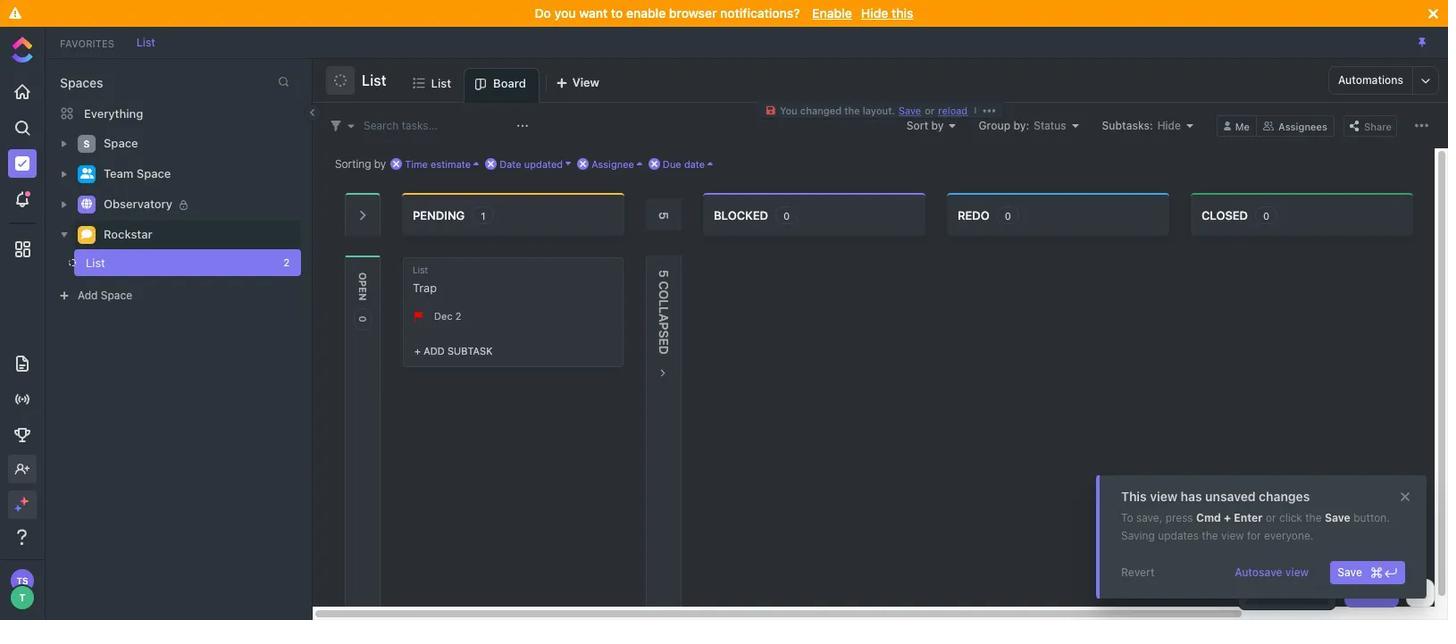 Task type: vqa. For each thing, say whether or not it's contained in the screenshot.
Docs
no



Task type: locate. For each thing, give the bounding box(es) containing it.
1 horizontal spatial +
[[1224, 511, 1232, 525]]

1 vertical spatial the
[[1306, 511, 1322, 525]]

this
[[1122, 489, 1147, 504]]

by right sort
[[932, 118, 944, 132]]

automations
[[1339, 73, 1404, 87]]

save left button.
[[1325, 511, 1351, 525]]

subtasks: hide
[[1102, 118, 1181, 132]]

2 horizontal spatial view
[[1286, 566, 1309, 579]]

favorites
[[60, 37, 114, 49]]

2 vertical spatial space
[[101, 289, 132, 302]]

1 horizontal spatial hide
[[1158, 118, 1181, 132]]

space up observatory
[[137, 166, 171, 181]]

me button
[[1217, 115, 1257, 136]]

1 horizontal spatial or
[[1266, 511, 1277, 525]]

group by: status
[[979, 118, 1067, 132]]

2 5 from the top
[[657, 270, 672, 278]]

list button
[[355, 61, 387, 100]]

view down everyone.
[[1286, 566, 1309, 579]]

2 vertical spatial list link
[[45, 249, 272, 276]]

save
[[899, 105, 922, 116], [1325, 511, 1351, 525], [1338, 566, 1363, 579]]

to
[[611, 5, 623, 21]]

1 vertical spatial 2
[[456, 310, 462, 321]]

view inside the "autosave view" button
[[1286, 566, 1309, 579]]

observatory link
[[104, 190, 290, 219]]

sort
[[907, 118, 929, 132]]

this
[[892, 5, 914, 21]]

0 for blocked
[[784, 210, 790, 221]]

1 horizontal spatial e
[[657, 338, 672, 346]]

you
[[555, 5, 576, 21]]

l
[[657, 300, 672, 307], [657, 307, 672, 314]]

space up team
[[104, 136, 138, 150]]

date
[[684, 158, 705, 169]]

board link
[[493, 69, 533, 102]]

5
[[657, 212, 672, 220], [657, 270, 672, 278]]

the left layout.
[[845, 105, 860, 116]]

1 horizontal spatial view
[[1222, 529, 1244, 542]]

enable
[[813, 5, 852, 21]]

observatory
[[104, 197, 172, 211]]

0 horizontal spatial hide
[[861, 5, 889, 21]]

0 right blocked
[[784, 210, 790, 221]]

0 vertical spatial e
[[357, 287, 369, 293]]

dec
[[434, 310, 453, 321]]

2
[[284, 256, 290, 268], [456, 310, 462, 321]]

1 vertical spatial by
[[374, 157, 386, 170]]

subtask
[[448, 345, 493, 356]]

or left the click
[[1266, 511, 1277, 525]]

0 right redo
[[1005, 210, 1012, 221]]

p
[[357, 280, 369, 287], [657, 322, 672, 330]]

list link down the rockstar
[[45, 249, 272, 276]]

1 horizontal spatial by
[[932, 118, 944, 132]]

0 vertical spatial p
[[357, 280, 369, 287]]

the
[[845, 105, 860, 116], [1306, 511, 1322, 525], [1202, 529, 1219, 542]]

0 vertical spatial by
[[932, 118, 944, 132]]

view up save, at the bottom
[[1150, 489, 1178, 504]]

you changed the layout. save or reload
[[780, 105, 968, 116]]

sort by
[[907, 118, 944, 132]]

list up trap
[[413, 265, 428, 275]]

view settings element
[[1411, 114, 1433, 137]]

view left "for"
[[1222, 529, 1244, 542]]

p up "d"
[[657, 322, 672, 330]]

space down the rockstar
[[101, 289, 132, 302]]

add left subtask
[[424, 345, 445, 356]]

the right the click
[[1306, 511, 1322, 525]]

0 horizontal spatial p
[[357, 280, 369, 287]]

view
[[1150, 489, 1178, 504], [1222, 529, 1244, 542], [1286, 566, 1309, 579]]

blocked
[[714, 208, 769, 222]]

assignees button
[[1257, 115, 1335, 136]]

0 right closed at the top of page
[[1264, 210, 1270, 221]]

2 vertical spatial the
[[1202, 529, 1219, 542]]

0 horizontal spatial view
[[1150, 489, 1178, 504]]

for
[[1247, 529, 1262, 542]]

has
[[1181, 489, 1203, 504]]

view
[[573, 75, 599, 89]]

list up search
[[362, 72, 387, 88]]

assignees
[[1279, 120, 1328, 132]]

1 vertical spatial or
[[1266, 511, 1277, 525]]

you
[[780, 105, 798, 116]]

+ left subtask
[[415, 345, 421, 356]]

click
[[1280, 511, 1303, 525]]

by right 'sorting'
[[374, 157, 386, 170]]

board
[[493, 76, 526, 90]]

press
[[1166, 511, 1194, 525]]

browser
[[669, 5, 717, 21]]

1 vertical spatial list link
[[431, 68, 459, 102]]

button.
[[1354, 511, 1390, 525]]

1 vertical spatial 5
[[657, 270, 672, 278]]

do
[[535, 5, 551, 21]]

p up n
[[357, 280, 369, 287]]

c
[[657, 281, 672, 290]]

1 horizontal spatial the
[[1202, 529, 1219, 542]]

estimate
[[431, 158, 471, 169]]

list
[[137, 35, 155, 49], [362, 72, 387, 88], [431, 76, 451, 90], [86, 256, 105, 270], [413, 265, 428, 275]]

0 horizontal spatial by
[[374, 157, 386, 170]]

assignee
[[592, 158, 634, 169]]

1 vertical spatial save
[[1325, 511, 1351, 525]]

5 up c
[[657, 270, 672, 278]]

0 horizontal spatial add
[[78, 289, 98, 302]]

+
[[415, 345, 421, 356], [1224, 511, 1232, 525]]

save inside button
[[1338, 566, 1363, 579]]

0 horizontal spatial or
[[925, 105, 935, 116]]

dec 2
[[434, 310, 462, 321]]

or up sort by dropdown button
[[925, 105, 935, 116]]

5 for 5 c o l l a p s e d
[[657, 270, 672, 278]]

team
[[104, 166, 133, 181]]

e
[[357, 287, 369, 293], [657, 338, 672, 346]]

l down o
[[657, 307, 672, 314]]

space
[[104, 136, 138, 150], [137, 166, 171, 181], [101, 289, 132, 302]]

share
[[1365, 120, 1392, 132]]

list link
[[128, 35, 164, 49], [431, 68, 459, 102], [45, 249, 272, 276]]

hide right subtasks:
[[1158, 118, 1181, 132]]

sorting by
[[335, 157, 386, 170]]

5 down the due
[[657, 212, 672, 220]]

2 l from the top
[[657, 307, 672, 314]]

changes
[[1259, 489, 1310, 504]]

rockstar
[[104, 227, 153, 241]]

+ right cmd
[[1224, 511, 1232, 525]]

0 vertical spatial +
[[415, 345, 421, 356]]

0 for closed
[[1264, 210, 1270, 221]]

save down button.
[[1338, 566, 1363, 579]]

1 vertical spatial +
[[1224, 511, 1232, 525]]

save up sort
[[899, 105, 922, 116]]

0 vertical spatial hide
[[861, 5, 889, 21]]

list link right "favorites" on the top left of page
[[128, 35, 164, 49]]

1 vertical spatial add
[[424, 345, 445, 356]]

0 horizontal spatial 2
[[284, 256, 290, 268]]

status
[[1034, 118, 1067, 132]]

2 vertical spatial save
[[1338, 566, 1363, 579]]

a
[[657, 314, 672, 322]]

add down comment icon
[[78, 289, 98, 302]]

0 vertical spatial 5
[[657, 212, 672, 220]]

2 vertical spatial view
[[1286, 566, 1309, 579]]

0 vertical spatial the
[[845, 105, 860, 116]]

save button
[[1331, 561, 1406, 584]]

list link up search tasks... text field
[[431, 68, 459, 102]]

1 vertical spatial view
[[1222, 529, 1244, 542]]

the down cmd
[[1202, 529, 1219, 542]]

0 vertical spatial view
[[1150, 489, 1178, 504]]

1 horizontal spatial p
[[657, 322, 672, 330]]

0 horizontal spatial the
[[845, 105, 860, 116]]

hide left the this
[[861, 5, 889, 21]]

1 vertical spatial hide
[[1158, 118, 1181, 132]]

l up a
[[657, 300, 672, 307]]

user group image
[[80, 168, 93, 179]]

1 5 from the top
[[657, 212, 672, 220]]

list down comment icon
[[86, 256, 105, 270]]

1 vertical spatial space
[[137, 166, 171, 181]]

e down a
[[657, 338, 672, 346]]

1 horizontal spatial 2
[[456, 310, 462, 321]]

layout.
[[863, 105, 895, 116]]

o
[[357, 273, 369, 280]]

1 vertical spatial e
[[657, 338, 672, 346]]

or
[[925, 105, 935, 116], [1266, 511, 1277, 525]]

by for sort by
[[932, 118, 944, 132]]

0 down n
[[357, 316, 369, 323]]

e down o
[[357, 287, 369, 293]]

by for sorting by
[[374, 157, 386, 170]]



Task type: describe. For each thing, give the bounding box(es) containing it.
closed
[[1202, 208, 1249, 222]]

0 vertical spatial list link
[[128, 35, 164, 49]]

0 vertical spatial or
[[925, 105, 935, 116]]

1 l from the top
[[657, 300, 672, 307]]

task
[[1369, 586, 1392, 600]]

1
[[481, 210, 486, 221]]

unsaved
[[1206, 489, 1256, 504]]

saving
[[1122, 529, 1155, 542]]

group
[[979, 118, 1011, 132]]

view settings image
[[1416, 119, 1429, 132]]

updates
[[1158, 529, 1199, 542]]

or inside this view has unsaved changes to save, press cmd + enter or click the save button. saving updates the view for everyone.
[[1266, 511, 1277, 525]]

globe image
[[81, 199, 92, 209]]

everything
[[84, 106, 143, 120]]

share button
[[1344, 115, 1398, 136]]

changed
[[801, 105, 842, 116]]

space link
[[104, 130, 290, 158]]

spaces
[[60, 75, 103, 90]]

0 vertical spatial save
[[899, 105, 922, 116]]

enter
[[1234, 511, 1263, 525]]

due date
[[663, 158, 705, 169]]

save button
[[895, 105, 925, 116]]

0 vertical spatial space
[[104, 136, 138, 150]]

0 horizontal spatial +
[[415, 345, 421, 356]]

+ inside this view has unsaved changes to save, press cmd + enter or click the save button. saving updates the view for everyone.
[[1224, 511, 1232, 525]]

list up search tasks... text field
[[431, 76, 451, 90]]

ts t
[[16, 576, 28, 603]]

search tasks...
[[364, 118, 438, 132]]

due
[[663, 158, 682, 169]]

do you want to enable browser notifications? enable hide this
[[535, 5, 914, 21]]

view for this
[[1150, 489, 1178, 504]]

want
[[579, 5, 608, 21]]

0 for redo
[[1005, 210, 1012, 221]]

0 vertical spatial 2
[[284, 256, 290, 268]]

list right "favorites" on the top left of page
[[137, 35, 155, 49]]

enable
[[626, 5, 666, 21]]

Search tasks... text field
[[364, 113, 512, 138]]

0 horizontal spatial e
[[357, 287, 369, 293]]

automations button
[[1330, 67, 1413, 94]]

tasks...
[[402, 118, 438, 132]]

0 vertical spatial add
[[78, 289, 98, 302]]

time estimate
[[405, 158, 471, 169]]

1 vertical spatial p
[[657, 322, 672, 330]]

date
[[500, 158, 522, 169]]

sparkle svg 1 image
[[20, 497, 29, 506]]

updated
[[524, 158, 563, 169]]

revert
[[1122, 566, 1155, 579]]

1 horizontal spatial add
[[424, 345, 445, 356]]

by:
[[1014, 118, 1030, 132]]

notifications?
[[720, 5, 800, 21]]

t
[[19, 592, 26, 603]]

autosave
[[1235, 566, 1283, 579]]

view button
[[548, 68, 608, 103]]

this view has unsaved changes to save, press cmd + enter or click the save button. saving updates the view for everyone.
[[1122, 489, 1390, 542]]

list inside button
[[362, 72, 387, 88]]

n
[[357, 293, 369, 301]]

o p e n
[[357, 273, 369, 301]]

save,
[[1137, 511, 1163, 525]]

pending
[[413, 208, 465, 222]]

autosave view button
[[1228, 561, 1317, 584]]

autosave view
[[1235, 566, 1309, 579]]

space for add space
[[101, 289, 132, 302]]

me
[[1236, 120, 1250, 132]]

0 for o p e n
[[357, 316, 369, 323]]

subtasks:
[[1102, 118, 1153, 132]]

5 c o l l a p s e d
[[657, 270, 672, 355]]

reload
[[939, 105, 968, 116]]

5 for 5
[[657, 212, 672, 220]]

save inside this view has unsaved changes to save, press cmd + enter or click the save button. saving updates the view for everyone.
[[1325, 511, 1351, 525]]

spaces link
[[46, 75, 103, 90]]

team space link
[[104, 160, 290, 189]]

rockstar link
[[104, 221, 290, 249]]

cmd
[[1197, 511, 1222, 525]]

2 inside "dropdown button"
[[456, 310, 462, 321]]

+ add subtask
[[415, 345, 493, 356]]

trap
[[413, 281, 437, 295]]

sort by button
[[907, 118, 956, 132]]

comment image
[[81, 229, 92, 240]]

date updated
[[500, 158, 563, 169]]

space for team space
[[137, 166, 171, 181]]

search
[[364, 118, 399, 132]]

redo
[[958, 208, 990, 222]]

dec 2 button
[[434, 310, 466, 324]]

list inside the list trap
[[413, 265, 428, 275]]

s
[[657, 330, 672, 338]]

ts
[[16, 576, 28, 586]]

view for autosave
[[1286, 566, 1309, 579]]

list trap
[[413, 265, 437, 295]]

sorting
[[335, 157, 371, 170]]

2 horizontal spatial the
[[1306, 511, 1322, 525]]

team space
[[104, 166, 171, 181]]

sparkle svg 2 image
[[14, 505, 21, 512]]

to
[[1122, 511, 1134, 525]]

o
[[657, 290, 672, 300]]

everyone.
[[1265, 529, 1314, 542]]



